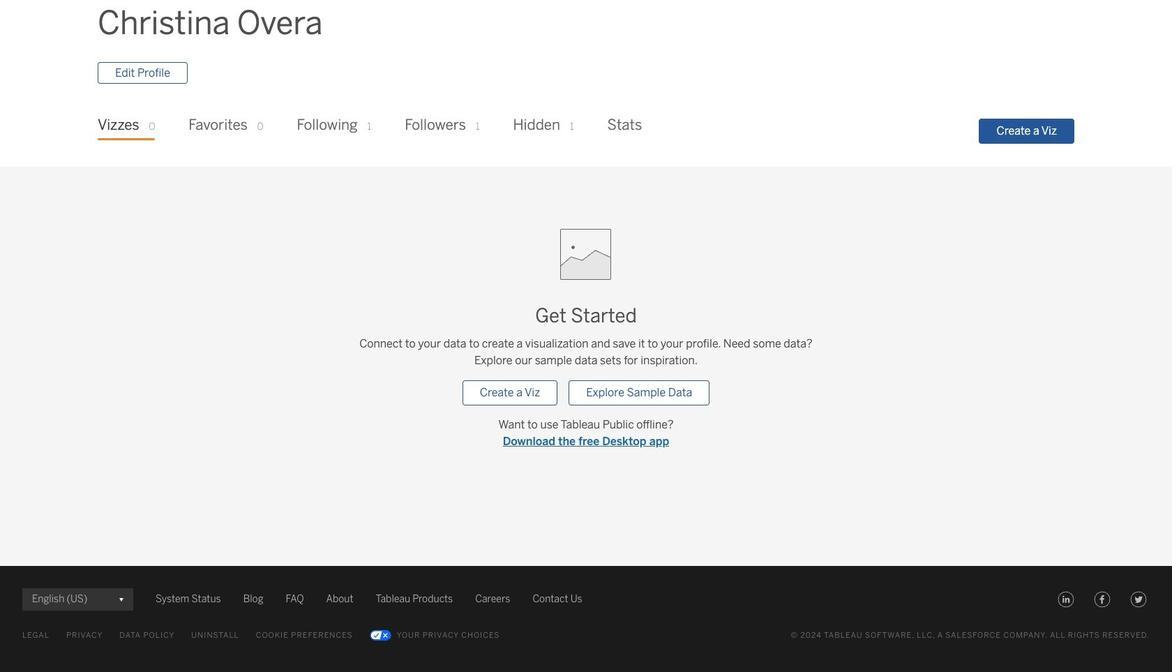 Task type: vqa. For each thing, say whether or not it's contained in the screenshot.
Selected language ELEMENT
yes



Task type: locate. For each thing, give the bounding box(es) containing it.
selected language element
[[32, 589, 124, 611]]



